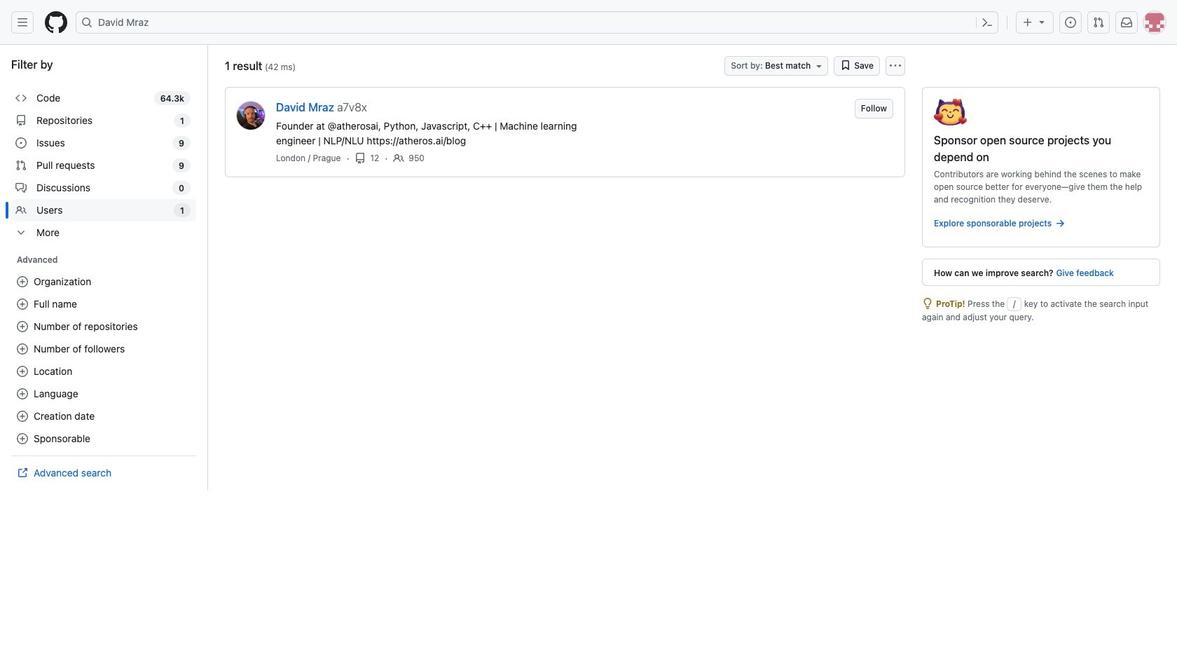 Task type: locate. For each thing, give the bounding box(es) containing it.
homepage image
[[45, 11, 67, 34]]

4 plus circle image from the top
[[17, 411, 28, 422]]

sc 9kayk9 0 image
[[840, 60, 852, 71], [15, 115, 27, 126], [15, 137, 27, 149], [1055, 218, 1066, 229]]

1 vertical spatial plus circle image
[[17, 299, 28, 310]]

2 vertical spatial plus circle image
[[17, 366, 28, 377]]

1 plus circle image from the top
[[17, 276, 28, 287]]

3 plus circle image from the top
[[17, 388, 28, 399]]

plus circle image
[[17, 321, 28, 332], [17, 343, 28, 355], [17, 388, 28, 399], [17, 411, 28, 422], [17, 433, 28, 444]]

git pull request image
[[1093, 17, 1105, 28]]

sc 9kayk9 0 image
[[15, 93, 27, 104], [355, 152, 366, 164], [393, 152, 405, 164], [15, 160, 27, 171], [15, 182, 27, 193], [15, 205, 27, 216], [15, 227, 27, 238], [922, 298, 934, 309]]

issue opened image
[[1065, 17, 1076, 28]]

2 plus circle image from the top
[[17, 343, 28, 355]]

950 followers element
[[409, 152, 425, 164]]

0 vertical spatial plus circle image
[[17, 276, 28, 287]]

1 plus circle image from the top
[[17, 321, 28, 332]]

triangle down image
[[1037, 16, 1048, 27]]

plus circle image
[[17, 276, 28, 287], [17, 299, 28, 310], [17, 366, 28, 377]]



Task type: describe. For each thing, give the bounding box(es) containing it.
draggable pane splitter slider
[[206, 45, 210, 490]]

5 plus circle image from the top
[[17, 433, 28, 444]]

plus image
[[1023, 17, 1034, 28]]

command palette image
[[982, 17, 993, 28]]

3 plus circle image from the top
[[17, 366, 28, 377]]

package icon image
[[934, 99, 967, 125]]

notifications image
[[1121, 17, 1133, 28]]

open column options image
[[890, 60, 901, 71]]

link external image
[[17, 467, 28, 479]]

2 plus circle image from the top
[[17, 299, 28, 310]]

12 repositories element
[[370, 152, 379, 164]]



Task type: vqa. For each thing, say whether or not it's contained in the screenshot.
plus "ICON"
yes



